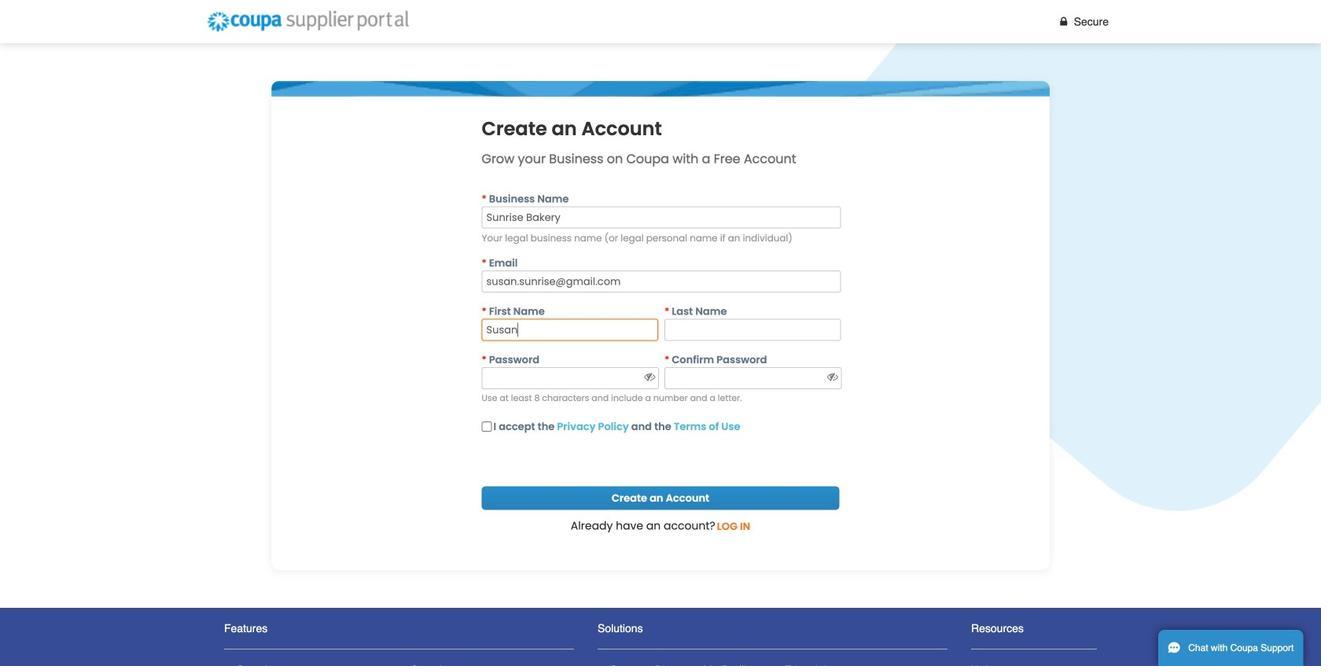 Task type: vqa. For each thing, say whether or not it's contained in the screenshot.
Telephone Country Code image
no



Task type: locate. For each thing, give the bounding box(es) containing it.
0 vertical spatial fw image
[[1057, 16, 1071, 27]]

None checkbox
[[482, 422, 492, 432]]

coupa supplier portal image
[[200, 4, 416, 39]]

None text field
[[482, 207, 841, 229]]

None text field
[[482, 271, 841, 293], [482, 319, 659, 341], [665, 319, 841, 341], [482, 271, 841, 293], [482, 319, 659, 341], [665, 319, 841, 341]]

1 vertical spatial fw image
[[643, 372, 657, 383]]

1 horizontal spatial fw image
[[1057, 16, 1071, 27]]

None password field
[[482, 367, 659, 389], [665, 367, 842, 389], [482, 367, 659, 389], [665, 367, 842, 389]]

fw image
[[1057, 16, 1071, 27], [643, 372, 657, 383]]



Task type: describe. For each thing, give the bounding box(es) containing it.
0 horizontal spatial fw image
[[643, 372, 657, 383]]

fw image
[[826, 372, 840, 383]]



